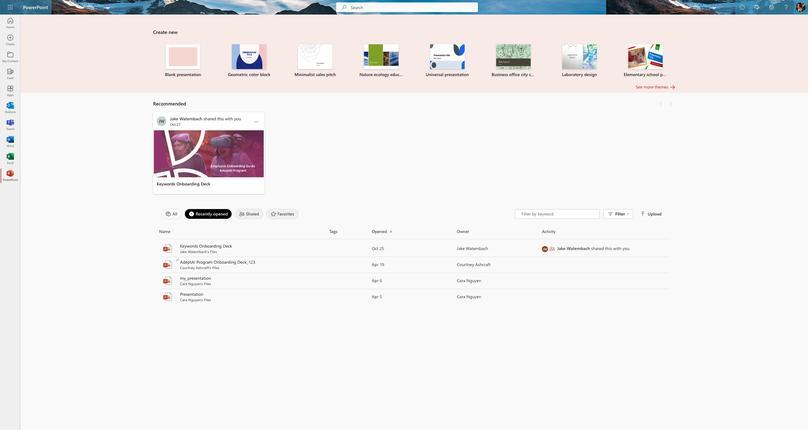 Task type: vqa. For each thing, say whether or not it's contained in the screenshot.
1st Cara Nguyen popup button
yes



Task type: describe. For each thing, give the bounding box(es) containing it.
tab list inside application
[[160, 207, 515, 221]]

favorites
[[278, 211, 294, 217]]

1 horizontal spatial jake watembach button
[[457, 246, 542, 252]]

name keywords onboarding deck cell
[[159, 243, 329, 254]]

themes
[[655, 84, 669, 90]]


[[641, 212, 646, 216]]

opened
[[213, 211, 228, 217]]

apr for apr 5
[[372, 294, 379, 300]]

courtney ashcraft button
[[457, 262, 542, 268]]


[[627, 213, 629, 215]]

presentation for blank presentation
[[177, 72, 201, 77]]

feed image
[[7, 71, 13, 77]]

files inside name adeptai program onboarding deck_123 cell
[[212, 265, 219, 270]]

name
[[159, 229, 170, 234]]

elementary school presentation image
[[629, 44, 663, 69]]

shared for jake watembach shared this with you oct 27
[[204, 116, 216, 122]]

favorites element
[[266, 209, 299, 219]]

cara nguyen for 6
[[457, 278, 481, 283]]

courtney ashcraft's files
[[180, 265, 219, 270]]

cn image
[[796, 2, 806, 12]]

this for jake watembach shared this with you oct 27
[[217, 116, 224, 122]]

0 horizontal spatial jake watembach button
[[170, 116, 202, 122]]

new
[[169, 29, 178, 35]]

universal presentation element
[[418, 44, 477, 78]]

jake watembach
[[457, 246, 488, 251]]

create new
[[153, 29, 178, 35]]

pitch
[[326, 72, 336, 77]]

minimalist sales pitch
[[295, 72, 336, 77]]

elementary school presentation element
[[616, 44, 685, 78]]

create image
[[7, 37, 13, 43]]

main content inside application
[[21, 15, 808, 305]]

with for jake watembach shared this with you
[[613, 246, 622, 251]]

geometric
[[228, 72, 248, 77]]

tags, column 2 of 5 column header
[[329, 227, 372, 236]]

deck_123
[[237, 259, 255, 265]]

cara inside presentation cara nguyen's files
[[180, 297, 187, 302]]

elementary school presentation
[[624, 72, 685, 77]]

home image
[[7, 20, 13, 26]]

my_presentation
[[180, 275, 211, 281]]

my content image
[[7, 54, 13, 60]]

5
[[380, 294, 382, 300]]

apr for apr 6
[[372, 278, 379, 283]]

keywords onboarding deck image
[[153, 130, 265, 177]]

business office city sketch presentation background (widescreen) image
[[496, 44, 531, 69]]

filter
[[616, 211, 625, 217]]

with for jake watembach shared this with you oct 27
[[225, 116, 233, 122]]

see more themes
[[636, 84, 669, 90]]

activity
[[542, 229, 556, 234]]

laboratory design element
[[550, 44, 609, 78]]

name presentation cell
[[159, 291, 329, 302]]

laboratory design image
[[562, 44, 597, 69]]

adeptai program onboarding deck_123
[[180, 259, 255, 265]]

19
[[380, 262, 384, 267]]

none search field inside powerpoint banner
[[336, 2, 478, 12]]

you for jake watembach shared this with you oct 27
[[234, 116, 241, 122]]

keywords onboarding deck
[[157, 181, 210, 187]]

shared tab
[[233, 209, 265, 219]]

name my_presentation cell
[[159, 275, 329, 286]]

ashcraft
[[475, 262, 491, 267]]

geometric color block image
[[232, 44, 267, 69]]

nature ecology education photo presentation image
[[364, 44, 399, 69]]

recently opened element
[[185, 209, 232, 219]]

nguyen's for my_presentation
[[188, 281, 203, 286]]

1 vertical spatial oct
[[372, 246, 379, 251]]

elementary
[[624, 72, 646, 77]]

cara nguyen for 5
[[457, 294, 481, 300]]

jake for jake watembach shared this with you
[[557, 246, 566, 251]]

courtney for courtney ashcraft's files
[[180, 265, 195, 270]]

cara inside 'my_presentation cara nguyen's files'
[[180, 281, 187, 286]]


[[176, 259, 179, 261]]

color
[[249, 72, 259, 77]]

presentation for universal presentation
[[445, 72, 469, 77]]

6
[[380, 278, 382, 283]]

onboarding for keywords onboarding deck
[[177, 181, 200, 187]]

deck for keywords onboarding deck
[[201, 181, 210, 187]]

keywords for keywords onboarding deck jake watembach's files
[[180, 243, 198, 249]]

Filter by keyword text field
[[521, 211, 597, 217]]

business office city sketch presentation background (widescreen) element
[[484, 44, 543, 78]]

geometric color block
[[228, 72, 270, 77]]

courtney ashcraft
[[457, 262, 491, 267]]

files inside 'my_presentation cara nguyen's files'
[[204, 281, 211, 286]]

tags
[[329, 229, 338, 234]]

see
[[636, 84, 643, 90]]

upload
[[648, 211, 662, 217]]

recently opened
[[196, 211, 228, 217]]

my_presentation cara nguyen's files
[[180, 275, 211, 286]]

courtney for courtney ashcraft
[[457, 262, 474, 267]]

see more themes button
[[636, 84, 676, 90]]

cara nguyen button for apr 5
[[457, 294, 542, 300]]

27
[[177, 122, 181, 127]]

this for jake watembach shared this with you
[[605, 246, 612, 251]]

minimalist
[[295, 72, 315, 77]]

powerpoint image for apr 5
[[163, 292, 173, 302]]

adeptai
[[180, 259, 195, 265]]

go to powerpoint image
[[7, 173, 13, 179]]

minimalist sales pitch element
[[286, 44, 345, 78]]

favorites tab
[[265, 209, 300, 219]]

owner button
[[457, 227, 542, 236]]

go to word image
[[7, 139, 13, 145]]

universal presentation
[[426, 72, 469, 77]]

shared for jake watembach shared this with you
[[591, 246, 604, 251]]

program
[[197, 259, 213, 265]]



Task type: locate. For each thing, give the bounding box(es) containing it.
watembach for jake watembach shared this with you oct 27
[[180, 116, 202, 122]]

tab list containing all
[[160, 207, 515, 221]]

None search field
[[336, 2, 478, 12]]

courtney inside "popup button"
[[457, 262, 474, 267]]

0 vertical spatial nguyen's
[[188, 281, 203, 286]]

with
[[225, 116, 233, 122], [613, 246, 622, 251]]

owner
[[457, 229, 469, 234]]

go to excel image
[[7, 156, 13, 162]]

onboarding inside keywords onboarding deck jake watembach's files
[[199, 243, 222, 249]]

nguyen's for presentation
[[188, 297, 203, 302]]

filter 
[[616, 211, 629, 217]]

1 horizontal spatial you
[[623, 246, 630, 251]]

0 vertical spatial nguyen
[[467, 278, 481, 283]]

powerpoint image left 
[[163, 260, 173, 270]]

2 vertical spatial onboarding
[[214, 259, 236, 265]]

2 nguyen from the top
[[467, 294, 481, 300]]

go to teams image
[[7, 122, 13, 128]]

cara nguyen button
[[457, 278, 542, 284], [457, 294, 542, 300]]

apr left 6
[[372, 278, 379, 283]]

jw inside keywords onboarding deck group
[[159, 118, 164, 124]]

powerpoint image inside name my_presentation 'cell'
[[163, 276, 173, 286]]

onboarding for keywords onboarding deck jake watembach's files
[[199, 243, 222, 249]]

powerpoint image
[[163, 260, 173, 270], [163, 292, 173, 302]]

2 apr from the top
[[372, 278, 379, 283]]

0 vertical spatial apr
[[372, 262, 379, 267]]

apr left 19
[[372, 262, 379, 267]]

0 vertical spatial with
[[225, 116, 233, 122]]

powerpoint image inside "name presentation" cell
[[163, 292, 173, 302]]

2 cara nguyen button from the top
[[457, 294, 542, 300]]

0 vertical spatial oct
[[170, 122, 176, 127]]

courtney left ashcraft
[[457, 262, 474, 267]]

watembach's
[[188, 249, 209, 254]]

powerpoint image
[[163, 244, 173, 253], [163, 276, 173, 286]]

powerpoint banner
[[0, 0, 808, 16]]

1 vertical spatial onboarding
[[199, 243, 222, 249]]

1 horizontal spatial presentation
[[445, 72, 469, 77]]

nguyen's down presentation
[[188, 297, 203, 302]]

 upload
[[641, 211, 662, 217]]

1 vertical spatial powerpoint image
[[163, 292, 173, 302]]

main content
[[21, 15, 808, 305]]

application containing create new
[[0, 15, 808, 430]]

2 horizontal spatial watembach
[[567, 246, 590, 251]]

cara
[[457, 278, 465, 283], [180, 281, 187, 286], [457, 294, 465, 300], [180, 297, 187, 302]]

name button
[[159, 227, 329, 236]]

watembach
[[180, 116, 202, 122], [466, 246, 488, 251], [567, 246, 590, 251]]

keywords inside keywords onboarding deck jake watembach's files
[[180, 243, 198, 249]]

oct left 25
[[372, 246, 379, 251]]

1 vertical spatial jw button
[[542, 246, 548, 252]]

name adeptai program onboarding deck_123 cell
[[159, 257, 329, 270]]

oct
[[170, 122, 176, 127], [372, 246, 379, 251]]

tab list
[[160, 207, 515, 221]]

jw button
[[157, 116, 166, 126], [542, 246, 548, 252]]

1 vertical spatial jw
[[543, 247, 547, 251]]

deck up adeptai program onboarding deck_123
[[223, 243, 232, 249]]

opened button
[[372, 227, 457, 236]]

powerpoint image left presentation
[[163, 292, 173, 302]]

1 vertical spatial this
[[605, 246, 612, 251]]

laboratory design
[[562, 72, 597, 77]]

minimalist sales pitch image
[[298, 44, 333, 69]]

displaying 4 out of 46 files. status
[[515, 209, 663, 219]]

ashcraft's
[[196, 265, 211, 270]]

apr 19
[[372, 262, 384, 267]]

jake watembach shared this with you
[[557, 246, 630, 251]]

blank presentation element
[[154, 44, 213, 78]]

1 vertical spatial deck
[[223, 243, 232, 249]]

shared
[[204, 116, 216, 122], [591, 246, 604, 251]]

apr 6
[[372, 278, 382, 283]]

keywords
[[157, 181, 175, 187], [180, 243, 198, 249]]

1 horizontal spatial courtney
[[457, 262, 474, 267]]

powerpoint image for my_presentation
[[163, 276, 173, 286]]

0 vertical spatial onboarding
[[177, 181, 200, 187]]

blank presentation
[[165, 72, 201, 77]]

1 horizontal spatial jw
[[543, 247, 547, 251]]

2 horizontal spatial jake watembach button
[[557, 246, 590, 252]]

courtney inside name adeptai program onboarding deck_123 cell
[[180, 265, 195, 270]]

1 powerpoint image from the top
[[163, 244, 173, 253]]

sales
[[316, 72, 325, 77]]

0 horizontal spatial jw button
[[157, 116, 166, 126]]

jw left 27
[[159, 118, 164, 124]]

1 horizontal spatial keywords
[[180, 243, 198, 249]]

0 horizontal spatial this
[[217, 116, 224, 122]]

jake inside jake watembach shared this with you oct 27
[[170, 116, 178, 122]]

powerpoint image down name
[[163, 244, 173, 253]]

presentation
[[177, 72, 201, 77], [445, 72, 469, 77], [660, 72, 685, 77]]

onboarding
[[177, 181, 200, 187], [199, 243, 222, 249], [214, 259, 236, 265]]

recently
[[196, 211, 212, 217]]

nguyen's inside presentation cara nguyen's files
[[188, 297, 203, 302]]

1 nguyen's from the top
[[188, 281, 203, 286]]

recommended
[[153, 100, 186, 107]]

application
[[0, 15, 808, 430]]

1 vertical spatial nguyen
[[467, 294, 481, 300]]

1 vertical spatial cara nguyen
[[457, 294, 481, 300]]

powerpoint image inside name adeptai program onboarding deck_123 cell
[[163, 260, 173, 270]]

apr
[[372, 262, 379, 267], [372, 278, 379, 283], [372, 294, 379, 300]]

3 apr from the top
[[372, 294, 379, 300]]

1 vertical spatial apr
[[372, 278, 379, 283]]

1 presentation from the left
[[177, 72, 201, 77]]

jake watembach shared this with you oct 27
[[170, 116, 241, 127]]

0 vertical spatial cara nguyen button
[[457, 278, 542, 284]]

this inside jake watembach shared this with you oct 27
[[217, 116, 224, 122]]

jw down activity
[[543, 247, 547, 251]]

1 vertical spatial cara nguyen button
[[457, 294, 542, 300]]

0 horizontal spatial presentation
[[177, 72, 201, 77]]

25
[[380, 246, 384, 251]]

oct 25
[[372, 246, 384, 251]]

navigation
[[0, 15, 21, 184]]

1 vertical spatial shared
[[591, 246, 604, 251]]

recently opened tab
[[183, 209, 233, 219]]

0 vertical spatial powerpoint image
[[163, 244, 173, 253]]

1 nguyen from the top
[[467, 278, 481, 283]]

0 vertical spatial you
[[234, 116, 241, 122]]

files down adeptai program onboarding deck_123
[[212, 265, 219, 270]]

presentation up the themes
[[660, 72, 685, 77]]

1 vertical spatial nguyen's
[[188, 297, 203, 302]]

presentation inside blank presentation element
[[177, 72, 201, 77]]

3 presentation from the left
[[660, 72, 685, 77]]

0 horizontal spatial courtney
[[180, 265, 195, 270]]

row containing name
[[159, 227, 670, 239]]

0 vertical spatial keywords
[[157, 181, 175, 187]]

0 horizontal spatial watembach
[[180, 116, 202, 122]]

apr 5
[[372, 294, 382, 300]]

presentation down universal presentation image on the right of page
[[445, 72, 469, 77]]

powerpoint image inside name keywords onboarding deck cell
[[163, 244, 173, 253]]

create
[[153, 29, 167, 35]]

files inside keywords onboarding deck jake watembach's files
[[210, 249, 217, 254]]

2 nguyen's from the top
[[188, 297, 203, 302]]

list
[[153, 39, 685, 84]]

2 powerpoint image from the top
[[163, 276, 173, 286]]

jake inside popup button
[[457, 246, 465, 251]]

0 horizontal spatial with
[[225, 116, 233, 122]]

courtney
[[457, 262, 474, 267], [180, 265, 195, 270]]

deck inside keywords onboarding deck jake watembach's files
[[223, 243, 232, 249]]

jw
[[159, 118, 164, 124], [543, 247, 547, 251]]

nguyen for apr 5
[[467, 294, 481, 300]]

1 cara nguyen button from the top
[[457, 278, 542, 284]]

you
[[234, 116, 241, 122], [623, 246, 630, 251]]

activity, column 5 of 5 column header
[[542, 227, 670, 236]]

oct inside jake watembach shared this with you oct 27
[[170, 122, 176, 127]]

0 horizontal spatial shared
[[204, 116, 216, 122]]

apps image
[[7, 88, 13, 94]]

0 vertical spatial shared
[[204, 116, 216, 122]]

blank
[[165, 72, 176, 77]]

2 cara nguyen from the top
[[457, 294, 481, 300]]

1 apr from the top
[[372, 262, 379, 267]]

universal presentation image
[[430, 44, 465, 69]]

jake watembach button
[[170, 116, 202, 122], [457, 246, 542, 252], [557, 246, 590, 252]]

opened
[[372, 229, 387, 234]]

keywords onboarding deck group
[[153, 112, 265, 194]]

0 vertical spatial this
[[217, 116, 224, 122]]

nguyen's
[[188, 281, 203, 286], [188, 297, 203, 302]]

nguyen
[[467, 278, 481, 283], [467, 294, 481, 300]]

row
[[159, 227, 670, 239]]

shared element
[[235, 209, 263, 219]]

you inside jake watembach shared this with you oct 27
[[234, 116, 241, 122]]

laboratory
[[562, 72, 583, 77]]

all
[[173, 211, 177, 217]]

watembach inside popup button
[[466, 246, 488, 251]]

more
[[644, 84, 654, 90]]

deck for keywords onboarding deck jake watembach's files
[[223, 243, 232, 249]]

design
[[584, 72, 597, 77]]

1 vertical spatial you
[[623, 246, 630, 251]]

watembach for jake watembach
[[466, 246, 488, 251]]

universal
[[426, 72, 444, 77]]

powerpoint
[[23, 4, 48, 10]]

0 vertical spatial jw
[[159, 118, 164, 124]]

you for jake watembach shared this with you
[[623, 246, 630, 251]]

files inside presentation cara nguyen's files
[[204, 297, 211, 302]]

1 horizontal spatial jw button
[[542, 246, 548, 252]]

watembach inside jake watembach shared this with you oct 27
[[180, 116, 202, 122]]

0 horizontal spatial you
[[234, 116, 241, 122]]

0 vertical spatial jw button
[[157, 116, 166, 126]]

courtney down the adeptai
[[180, 265, 195, 270]]

0 horizontal spatial oct
[[170, 122, 176, 127]]

jw button down activity
[[542, 246, 548, 252]]

2 presentation from the left
[[445, 72, 469, 77]]

all element
[[161, 209, 182, 219]]

go to your outlook image
[[7, 105, 13, 111]]

keywords onboarding deck jake watembach's files
[[180, 243, 232, 254]]

deck
[[201, 181, 210, 187], [223, 243, 232, 249]]

nguyen for apr 6
[[467, 278, 481, 283]]

list containing blank presentation
[[153, 39, 685, 84]]

Search box. Suggestions appear as you type. search field
[[351, 2, 478, 12]]

powerpoint image for apr 19
[[163, 260, 173, 270]]

0 horizontal spatial jw
[[159, 118, 164, 124]]

block
[[260, 72, 270, 77]]

deck inside group
[[201, 181, 210, 187]]

1 horizontal spatial shared
[[591, 246, 604, 251]]

2 horizontal spatial presentation
[[660, 72, 685, 77]]

watembach for jake watembach shared this with you
[[567, 246, 590, 251]]

1 vertical spatial with
[[613, 246, 622, 251]]

1 horizontal spatial deck
[[223, 243, 232, 249]]

deck up recently
[[201, 181, 210, 187]]

jake for jake watembach shared this with you oct 27
[[170, 116, 178, 122]]

0 horizontal spatial deck
[[201, 181, 210, 187]]

shared
[[246, 211, 259, 217]]

1 horizontal spatial with
[[613, 246, 622, 251]]

presentation cara nguyen's files
[[180, 291, 211, 302]]

1 vertical spatial powerpoint image
[[163, 276, 173, 286]]

jake
[[170, 116, 178, 122], [457, 246, 465, 251], [557, 246, 566, 251], [180, 249, 187, 254]]

0 vertical spatial deck
[[201, 181, 210, 187]]

0 horizontal spatial keywords
[[157, 181, 175, 187]]

jake for jake watembach
[[457, 246, 465, 251]]

files down 'my_presentation cara nguyen's files'
[[204, 297, 211, 302]]

apr left '5'
[[372, 294, 379, 300]]

1 horizontal spatial this
[[605, 246, 612, 251]]

files down my_presentation
[[204, 281, 211, 286]]

1 powerpoint image from the top
[[163, 260, 173, 270]]

onboarding inside group
[[177, 181, 200, 187]]

presentation right blank
[[177, 72, 201, 77]]

nature ecology education photo presentation element
[[352, 44, 411, 78]]

main content containing create new
[[21, 15, 808, 305]]

1 vertical spatial keywords
[[180, 243, 198, 249]]

jw button left 27
[[157, 116, 166, 126]]

1 cara nguyen from the top
[[457, 278, 481, 283]]

jake inside keywords onboarding deck jake watembach's files
[[180, 249, 187, 254]]

presentation inside universal presentation element
[[445, 72, 469, 77]]

0 vertical spatial powerpoint image
[[163, 260, 173, 270]]

nguyen's inside 'my_presentation cara nguyen's files'
[[188, 281, 203, 286]]

0 vertical spatial cara nguyen
[[457, 278, 481, 283]]

with inside jake watembach shared this with you oct 27
[[225, 116, 233, 122]]

keywords inside keywords onboarding deck group
[[157, 181, 175, 187]]

nguyen's down my_presentation
[[188, 281, 203, 286]]

2 powerpoint image from the top
[[163, 292, 173, 302]]

this
[[217, 116, 224, 122], [605, 246, 612, 251]]

1 horizontal spatial oct
[[372, 246, 379, 251]]

cara nguyen
[[457, 278, 481, 283], [457, 294, 481, 300]]

school
[[647, 72, 659, 77]]

files up adeptai program onboarding deck_123
[[210, 249, 217, 254]]

oct left 27
[[170, 122, 176, 127]]

2 vertical spatial apr
[[372, 294, 379, 300]]

presentation
[[180, 291, 203, 297]]

keywords for keywords onboarding deck
[[157, 181, 175, 187]]

geometric color block element
[[220, 44, 279, 78]]

cara nguyen button for apr 6
[[457, 278, 542, 284]]

jw button inside keywords onboarding deck group
[[157, 116, 166, 126]]

1 horizontal spatial watembach
[[466, 246, 488, 251]]

powerpoint image left 'my_presentation cara nguyen's files'
[[163, 276, 173, 286]]

powerpoint image for keywords
[[163, 244, 173, 253]]

shared inside jake watembach shared this with you oct 27
[[204, 116, 216, 122]]

apr for apr 19
[[372, 262, 379, 267]]

presentation inside elementary school presentation element
[[660, 72, 685, 77]]

files
[[210, 249, 217, 254], [212, 265, 219, 270], [204, 281, 211, 286], [204, 297, 211, 302]]



